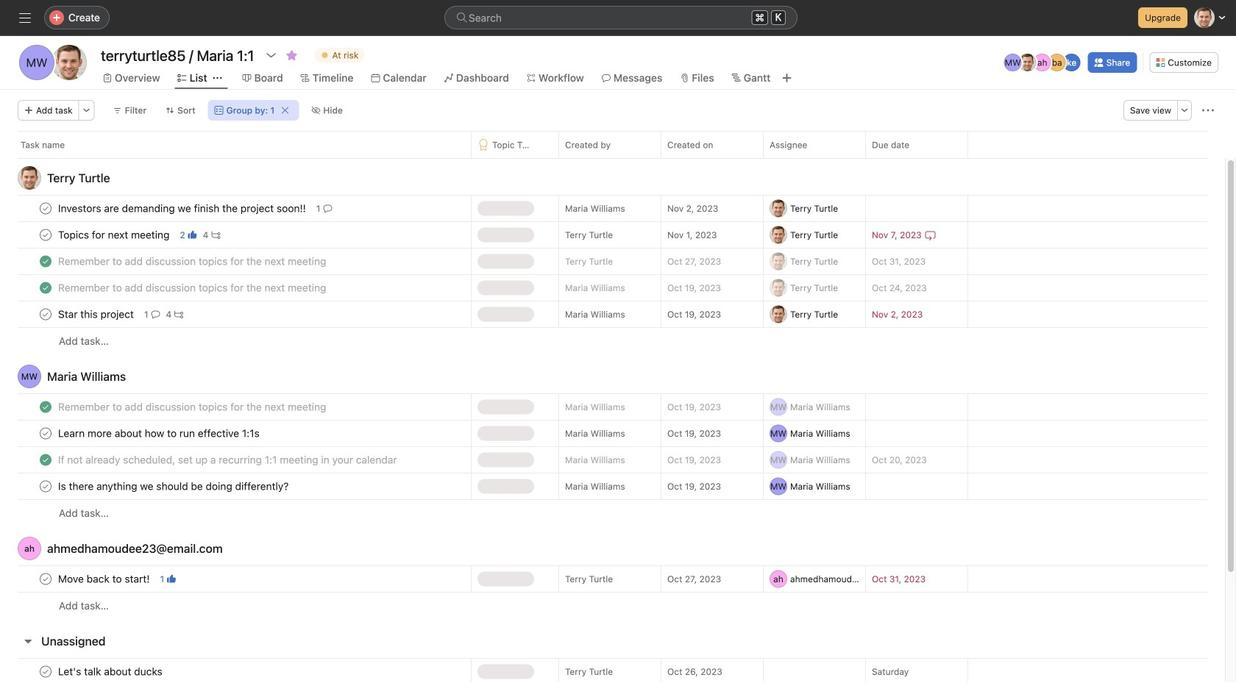 Task type: describe. For each thing, give the bounding box(es) containing it.
Search tasks, projects, and more text field
[[445, 6, 798, 29]]

topics for next meeting cell
[[0, 222, 471, 249]]

header terry turtle tree grid
[[0, 195, 1226, 355]]

Completed checkbox
[[37, 279, 54, 297]]

completed checkbox for learn more about how to run effective 1:1s cell
[[37, 452, 54, 469]]

task name text field for mark complete image in the investors are demanding we finish the project soon!! cell
[[55, 201, 310, 216]]

mark complete checkbox for learn more about how to run effective 1:1s cell
[[37, 425, 54, 443]]

task name text field for mark complete image in learn more about how to run effective 1:1s cell
[[55, 427, 264, 441]]

add tab image
[[781, 72, 793, 84]]

remove from starred image
[[286, 49, 298, 61]]

remember to add discussion topics for the next meeting cell inside header maria williams tree grid
[[0, 394, 471, 421]]

header maria williams tree grid
[[0, 394, 1226, 527]]

1 horizontal spatial more actions image
[[1203, 105, 1215, 116]]

mark complete image for "is there anything we should be doing differently?" cell
[[37, 478, 54, 496]]

task name text field for completed icon
[[55, 254, 331, 269]]

mark complete image for task name text box inside "let's talk about ducks" cell
[[37, 664, 54, 681]]

task name text field for mark complete image within the topics for next meeting cell
[[55, 228, 174, 243]]

mark complete image for the investors are demanding we finish the project soon!! cell
[[37, 200, 54, 218]]

0 horizontal spatial more actions image
[[82, 106, 91, 115]]

if not already scheduled, set up a recurring 1:1 meeting in your calendar cell
[[0, 447, 471, 474]]

move back to start! cell
[[0, 566, 471, 593]]

2 completed checkbox from the top
[[37, 399, 54, 416]]

mark complete image for topics for next meeting cell
[[37, 226, 54, 244]]

mark complete image for learn more about how to run effective 1:1s cell
[[37, 425, 54, 443]]

task name text field for first completed image
[[55, 281, 331, 296]]

1 comment image for star this project cell
[[151, 310, 160, 319]]

4 subtasks image
[[175, 310, 183, 319]]

completed checkbox for topics for next meeting cell
[[37, 253, 54, 271]]



Task type: vqa. For each thing, say whether or not it's contained in the screenshot.
Save
no



Task type: locate. For each thing, give the bounding box(es) containing it.
Task name text field
[[55, 427, 264, 441], [55, 453, 402, 468], [55, 572, 154, 587]]

completed image
[[37, 279, 54, 297], [37, 399, 54, 416], [37, 452, 54, 469]]

1 completed image from the top
[[37, 279, 54, 297]]

mark complete checkbox inside the investors are demanding we finish the project soon!! cell
[[37, 200, 54, 218]]

2 completed image from the top
[[37, 399, 54, 416]]

row
[[0, 131, 1237, 158], [18, 158, 1208, 159], [0, 195, 1226, 222], [0, 222, 1226, 249], [0, 248, 1226, 275], [0, 275, 1226, 302], [0, 301, 1226, 328], [0, 328, 1226, 355], [0, 394, 1226, 421], [0, 420, 1226, 448], [0, 447, 1226, 474], [0, 473, 1226, 501], [0, 500, 1226, 527], [0, 566, 1226, 593], [0, 593, 1226, 620], [0, 659, 1226, 684]]

2 vertical spatial completed checkbox
[[37, 452, 54, 469]]

let's talk about ducks cell
[[0, 659, 471, 684]]

1 vertical spatial task name text field
[[55, 453, 402, 468]]

Task name text field
[[55, 201, 310, 216], [55, 228, 174, 243], [55, 254, 331, 269], [55, 281, 331, 296], [55, 307, 138, 322], [55, 400, 331, 415], [55, 480, 293, 494], [55, 665, 167, 680]]

1 horizontal spatial 1 comment image
[[323, 204, 332, 213]]

2 vertical spatial mark complete checkbox
[[37, 571, 54, 588]]

8 task name text field from the top
[[55, 665, 167, 680]]

6 task name text field from the top
[[55, 400, 331, 415]]

task name text field inside "is there anything we should be doing differently?" cell
[[55, 480, 293, 494]]

2 mark complete checkbox from the top
[[37, 425, 54, 443]]

task name text field inside learn more about how to run effective 1:1s cell
[[55, 427, 264, 441]]

3 remember to add discussion topics for the next meeting cell from the top
[[0, 394, 471, 421]]

1 mark complete checkbox from the top
[[37, 200, 54, 218]]

investors are demanding we finish the project soon!! cell
[[0, 195, 471, 222]]

3 task name text field from the top
[[55, 254, 331, 269]]

completed checkbox inside "if not already scheduled, set up a recurring 1:1 meeting in your calendar" cell
[[37, 452, 54, 469]]

is there anything we should be doing differently? cell
[[0, 473, 471, 501]]

mark complete checkbox inside learn more about how to run effective 1:1s cell
[[37, 425, 54, 443]]

tab actions image
[[213, 74, 222, 82]]

4 mark complete image from the top
[[37, 425, 54, 443]]

mark complete image for task name text field in move back to start! cell
[[37, 571, 54, 588]]

mark complete checkbox for task name text box within the investors are demanding we finish the project soon!! cell
[[37, 200, 54, 218]]

1 vertical spatial 1 comment image
[[151, 310, 160, 319]]

mark complete image inside "is there anything we should be doing differently?" cell
[[37, 478, 54, 496]]

3 completed image from the top
[[37, 452, 54, 469]]

Mark complete checkbox
[[37, 200, 54, 218], [37, 306, 54, 324], [37, 571, 54, 588]]

4 task name text field from the top
[[55, 281, 331, 296]]

expand sidebar image
[[19, 12, 31, 24]]

mark complete image inside the investors are demanding we finish the project soon!! cell
[[37, 200, 54, 218]]

1 like. you liked this task image
[[167, 575, 176, 584]]

mark complete image
[[37, 200, 54, 218], [37, 226, 54, 244], [37, 306, 54, 324], [37, 425, 54, 443], [37, 478, 54, 496]]

3 completed checkbox from the top
[[37, 452, 54, 469]]

0 vertical spatial 1 comment image
[[323, 204, 332, 213]]

4 mark complete checkbox from the top
[[37, 664, 54, 681]]

0 vertical spatial completed checkbox
[[37, 253, 54, 271]]

2 likes. you liked this task image
[[188, 231, 197, 240]]

3 mark complete image from the top
[[37, 306, 54, 324]]

mark complete image inside move back to start! cell
[[37, 571, 54, 588]]

remember to add discussion topics for the next meeting cell down 4 subtasks icon on the top of page
[[0, 248, 471, 275]]

5 task name text field from the top
[[55, 307, 138, 322]]

1 vertical spatial mark complete checkbox
[[37, 306, 54, 324]]

task name text field inside star this project cell
[[55, 307, 138, 322]]

mark complete image
[[37, 571, 54, 588], [37, 664, 54, 681]]

2 remember to add discussion topics for the next meeting cell from the top
[[0, 275, 471, 302]]

None field
[[445, 6, 798, 29]]

0 horizontal spatial 1 comment image
[[151, 310, 160, 319]]

2 mark complete checkbox from the top
[[37, 306, 54, 324]]

mark complete checkbox for topics for next meeting cell
[[37, 226, 54, 244]]

1 vertical spatial completed image
[[37, 399, 54, 416]]

remember to add discussion topics for the next meeting cell down topics for next meeting cell
[[0, 275, 471, 302]]

4 subtasks image
[[212, 231, 220, 240]]

1 mark complete image from the top
[[37, 200, 54, 218]]

mark complete image inside "let's talk about ducks" cell
[[37, 664, 54, 681]]

clear image
[[281, 106, 289, 115]]

learn more about how to run effective 1:1s cell
[[0, 420, 471, 448]]

mark complete image inside topics for next meeting cell
[[37, 226, 54, 244]]

mark complete image inside learn more about how to run effective 1:1s cell
[[37, 425, 54, 443]]

1 comment image inside star this project cell
[[151, 310, 160, 319]]

1 vertical spatial completed checkbox
[[37, 399, 54, 416]]

task name text field for mark complete image associated with star this project cell
[[55, 307, 138, 322]]

task name text field for second completed image from the top of the page
[[55, 400, 331, 415]]

task name text field inside the investors are demanding we finish the project soon!! cell
[[55, 201, 310, 216]]

0 vertical spatial task name text field
[[55, 427, 264, 441]]

0 vertical spatial completed image
[[37, 279, 54, 297]]

2 vertical spatial task name text field
[[55, 572, 154, 587]]

2 mark complete image from the top
[[37, 226, 54, 244]]

1 completed checkbox from the top
[[37, 253, 54, 271]]

None text field
[[97, 42, 258, 68]]

1 comment image for the investors are demanding we finish the project soon!! cell
[[323, 204, 332, 213]]

cell
[[763, 659, 866, 684]]

1 task name text field from the top
[[55, 201, 310, 216]]

mark complete checkbox for task name text box within the star this project cell
[[37, 306, 54, 324]]

1 mark complete image from the top
[[37, 571, 54, 588]]

0 vertical spatial mark complete image
[[37, 571, 54, 588]]

more actions image
[[1203, 105, 1215, 116], [82, 106, 91, 115]]

3 task name text field from the top
[[55, 572, 154, 587]]

2 vertical spatial completed image
[[37, 452, 54, 469]]

task name text field inside "let's talk about ducks" cell
[[55, 665, 167, 680]]

mark complete checkbox inside topics for next meeting cell
[[37, 226, 54, 244]]

1 comment image
[[323, 204, 332, 213], [151, 310, 160, 319]]

2 task name text field from the top
[[55, 228, 174, 243]]

task name text field inside "if not already scheduled, set up a recurring 1:1 meeting in your calendar" cell
[[55, 453, 402, 468]]

task name text field inside move back to start! cell
[[55, 572, 154, 587]]

1 remember to add discussion topics for the next meeting cell from the top
[[0, 248, 471, 275]]

2 mark complete image from the top
[[37, 664, 54, 681]]

Mark complete checkbox
[[37, 226, 54, 244], [37, 425, 54, 443], [37, 478, 54, 496], [37, 664, 54, 681]]

mark complete checkbox inside "is there anything we should be doing differently?" cell
[[37, 478, 54, 496]]

task name text field inside topics for next meeting cell
[[55, 228, 174, 243]]

3 mark complete checkbox from the top
[[37, 478, 54, 496]]

remember to add discussion topics for the next meeting cell up "if not already scheduled, set up a recurring 1:1 meeting in your calendar" cell
[[0, 394, 471, 421]]

task name text field for completed image in "if not already scheduled, set up a recurring 1:1 meeting in your calendar" cell
[[55, 453, 402, 468]]

1 task name text field from the top
[[55, 427, 264, 441]]

1 mark complete checkbox from the top
[[37, 226, 54, 244]]

5 mark complete image from the top
[[37, 478, 54, 496]]

header ahmedhamoudee23@email.com tree grid
[[0, 566, 1226, 620]]

completed image
[[37, 253, 54, 271]]

1 vertical spatial mark complete image
[[37, 664, 54, 681]]

completed image inside "if not already scheduled, set up a recurring 1:1 meeting in your calendar" cell
[[37, 452, 54, 469]]

mark complete checkbox for "is there anything we should be doing differently?" cell
[[37, 478, 54, 496]]

mark complete checkbox inside star this project cell
[[37, 306, 54, 324]]

0 vertical spatial mark complete checkbox
[[37, 200, 54, 218]]

2 task name text field from the top
[[55, 453, 402, 468]]

mark complete checkbox inside move back to start! cell
[[37, 571, 54, 588]]

3 mark complete checkbox from the top
[[37, 571, 54, 588]]

1 comment image inside the investors are demanding we finish the project soon!! cell
[[323, 204, 332, 213]]

mark complete checkbox inside "let's talk about ducks" cell
[[37, 664, 54, 681]]

mark complete image for star this project cell
[[37, 306, 54, 324]]

Completed checkbox
[[37, 253, 54, 271], [37, 399, 54, 416], [37, 452, 54, 469]]

more options image
[[1181, 106, 1189, 115]]

7 task name text field from the top
[[55, 480, 293, 494]]

remember to add discussion topics for the next meeting cell
[[0, 248, 471, 275], [0, 275, 471, 302], [0, 394, 471, 421]]

task name text field for mark complete image within "is there anything we should be doing differently?" cell
[[55, 480, 293, 494]]

collapse task list for this group image
[[22, 636, 34, 648]]

star this project cell
[[0, 301, 471, 328]]

show options image
[[265, 49, 277, 61]]

mark complete checkbox for "let's talk about ducks" cell
[[37, 664, 54, 681]]



